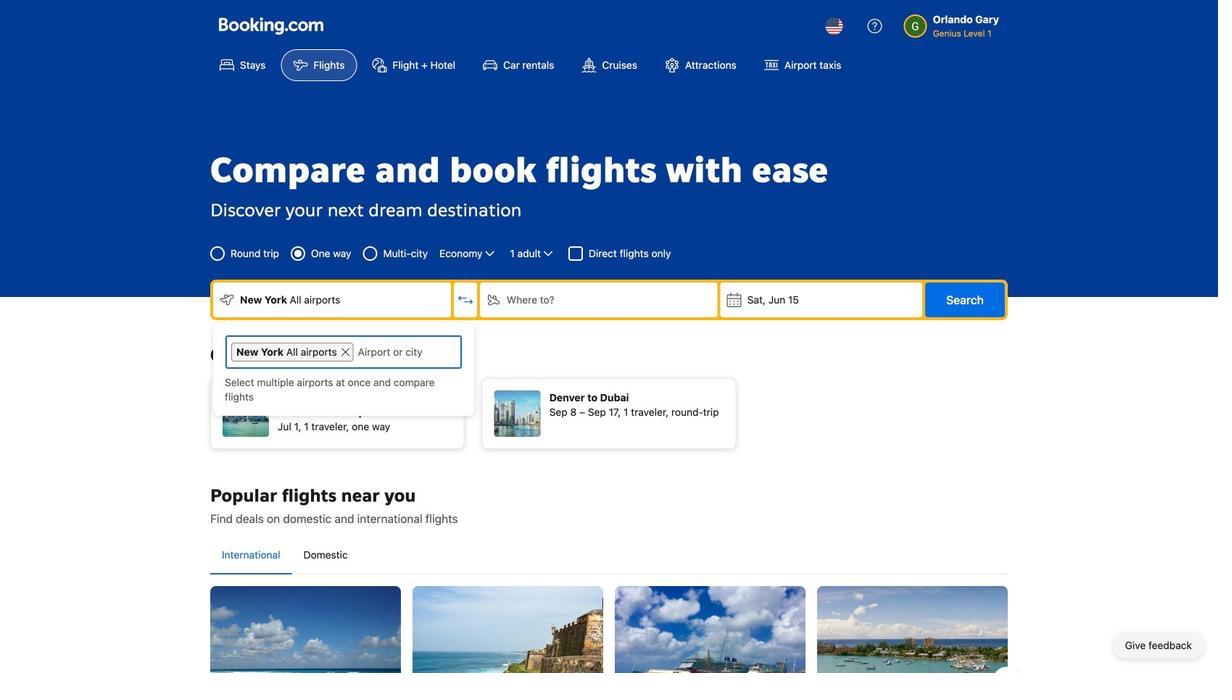 Task type: locate. For each thing, give the bounding box(es) containing it.
tab list
[[210, 537, 1008, 576]]

Airport or city text field
[[357, 343, 456, 362]]

new york to oranjestad image
[[615, 587, 806, 674]]

flights homepage image
[[219, 17, 323, 35]]

new york to cancún image
[[210, 587, 401, 674]]

region
[[199, 581, 1020, 674]]



Task type: describe. For each thing, give the bounding box(es) containing it.
new york to montego bay image
[[817, 587, 1008, 674]]

new york to san juan image
[[413, 587, 603, 674]]

your account menu orlando gary genius level 1 element
[[904, 12, 999, 40]]



Task type: vqa. For each thing, say whether or not it's contained in the screenshot.
Read
no



